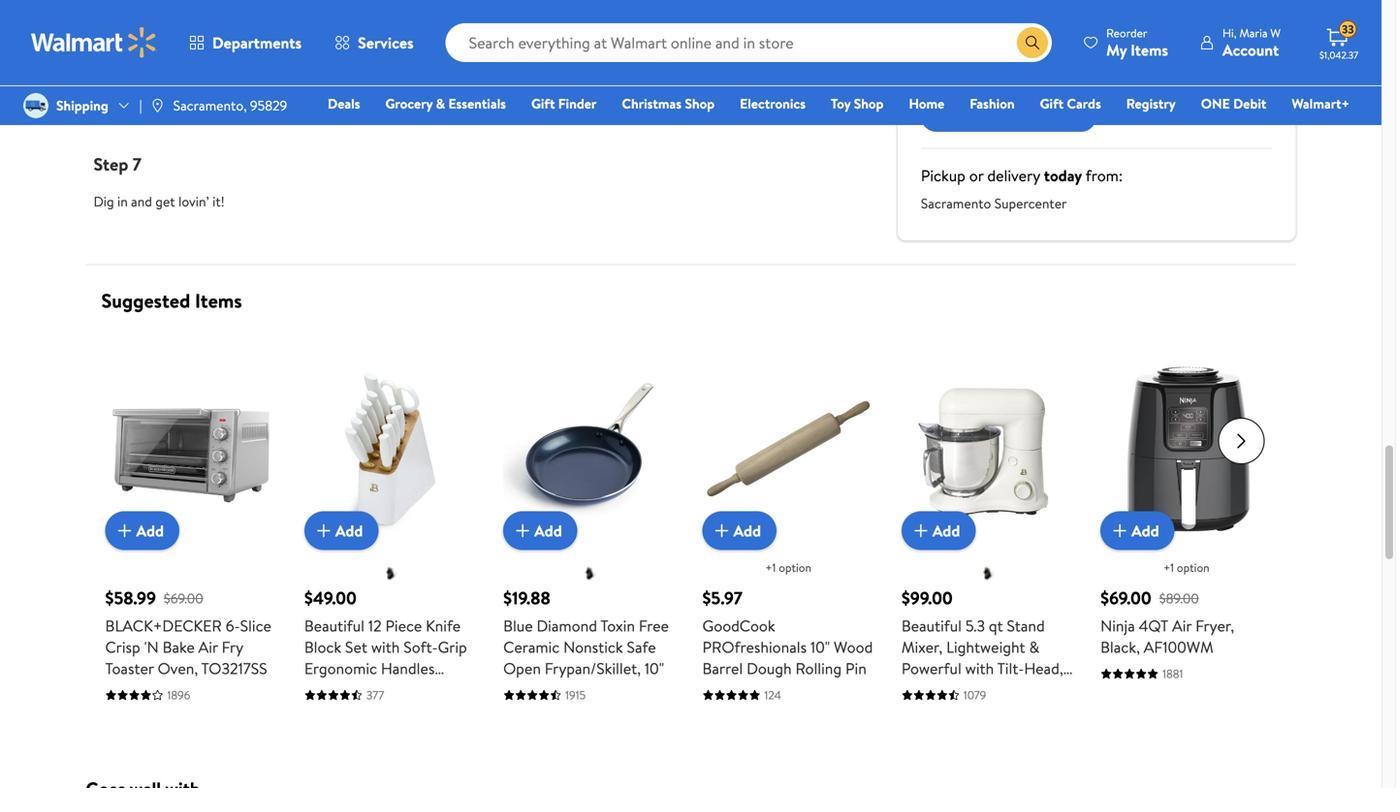 Task type: vqa. For each thing, say whether or not it's contained in the screenshot.
$58.99
yes



Task type: describe. For each thing, give the bounding box(es) containing it.
qt
[[989, 615, 1003, 637]]

powerful
[[902, 658, 962, 679]]

$58.99 $69.00 black+decker 6-slice crisp 'n bake air fry toaster oven, to3217ss
[[105, 586, 271, 679]]

377
[[366, 687, 384, 704]]

today
[[1044, 165, 1082, 186]]

1896
[[167, 687, 190, 704]]

add up $89.00
[[1132, 520, 1159, 541]]

toaster
[[105, 658, 154, 679]]

to3217ss
[[201, 658, 267, 679]]

crisp
[[105, 637, 140, 658]]

pickup or delivery today from: sacramento supercenter
[[921, 165, 1123, 213]]

slices,
[[426, 87, 461, 106]]

estimated
[[921, 56, 998, 80]]

deals
[[328, 94, 360, 113]]

walmart+
[[1292, 94, 1350, 113]]

1 vertical spatial items
[[195, 287, 242, 314]]

ninja 4qt air fryer, black, af100wm image
[[1101, 363, 1273, 535]]

+1 for $5.97
[[765, 560, 776, 576]]

+1 option for $5.97
[[765, 560, 812, 576]]

shop for christmas shop
[[685, 94, 715, 113]]

bake
[[162, 637, 195, 658]]

shipping
[[56, 96, 108, 115]]

items inside reorder my items
[[1131, 39, 1168, 61]]

10" inside $19.88 blue diamond toxin free ceramic nonstick safe open frypan/skillet, 10"
[[645, 658, 664, 679]]

by inside the $99.00 beautiful 5.3 qt stand mixer, lightweight & powerful with tilt-head, white icing by drew barrymore
[[981, 679, 997, 701]]

from:
[[1086, 165, 1123, 186]]

product group containing $58.99
[[105, 324, 277, 704]]

next slide for suggested items list image
[[1218, 418, 1265, 465]]

gift finder
[[531, 94, 597, 113]]

option for $5.97
[[779, 560, 812, 576]]

to
[[1011, 107, 1024, 126]]

gold
[[376, 679, 408, 701]]

and inside '$49.00 beautiful 12 piece knife block set with soft-grip ergonomic handles white and gold by drew barrymore'
[[348, 679, 372, 701]]

with inside the $99.00 beautiful 5.3 qt stand mixer, lightweight & powerful with tilt-head, white icing by drew barrymore
[[965, 658, 994, 679]]

$49.00 beautiful 12 piece knife block set with soft-grip ergonomic handles white and gold by drew barrymore
[[304, 586, 467, 722]]

|
[[139, 96, 142, 115]]

barrel
[[702, 658, 743, 679]]

it!
[[212, 192, 225, 211]]

add all to cart button
[[921, 101, 1097, 132]]

profreshionals
[[702, 637, 807, 658]]

add inside button
[[967, 107, 991, 126]]

or
[[969, 165, 984, 186]]

add all to cart
[[967, 107, 1051, 126]]

$5.97 goodcook profreshionals 10" wood barrel dough rolling pin
[[702, 586, 873, 679]]

air inside $69.00 $89.00 ninja 4qt air fryer, black, af100wm
[[1172, 615, 1192, 637]]

step 6
[[94, 47, 142, 71]]

registry link
[[1118, 93, 1185, 114]]

0 horizontal spatial &
[[436, 94, 445, 113]]

add to cart image for $99.00
[[909, 519, 933, 543]]

my
[[1106, 39, 1127, 61]]

6
[[133, 47, 142, 71]]

soft-
[[404, 637, 438, 658]]

$1,042.37
[[1320, 48, 1359, 62]]

white for $99.00
[[902, 679, 941, 701]]

head,
[[1024, 658, 1063, 679]]

grocery
[[385, 94, 433, 113]]

$40.93
[[1221, 56, 1273, 80]]

services
[[358, 32, 414, 53]]

add button for $99.00
[[902, 512, 976, 550]]

& inside the $99.00 beautiful 5.3 qt stand mixer, lightweight & powerful with tilt-head, white icing by drew barrymore
[[1029, 637, 1040, 658]]

2 horizontal spatial and
[[550, 87, 571, 106]]

dig in and get lovin' it!
[[94, 192, 225, 211]]

product group containing $69.00
[[1101, 324, 1273, 704]]

toxin
[[600, 615, 635, 637]]

white for $49.00
[[304, 679, 344, 701]]

+1 option for $69.00
[[1164, 560, 1210, 576]]

$89.00
[[1159, 589, 1199, 608]]

black+decker 6-slice crisp 'n bake air fry toaster oven, to3217ss image
[[105, 363, 277, 535]]

slice
[[240, 615, 271, 637]]

sauce,
[[160, 87, 196, 106]]

search icon image
[[1025, 35, 1040, 50]]

reorder my items
[[1106, 25, 1168, 61]]

set
[[345, 637, 367, 658]]

beautiful 5.3 qt stand mixer, lightweight & powerful with tilt-head, white icing by drew barrymore image
[[902, 363, 1073, 535]]

by inside '$49.00 beautiful 12 piece knife block set with soft-grip ergonomic handles white and gold by drew barrymore'
[[412, 679, 427, 701]]

essentials
[[448, 94, 506, 113]]

product variant swatch image image for $99.00
[[980, 566, 995, 581]]

christmas
[[622, 94, 682, 113]]

hi,
[[1223, 25, 1237, 41]]

cards
[[1067, 94, 1101, 113]]

gift finder link
[[523, 93, 605, 114]]

get
[[155, 192, 175, 211]]

beautiful 12 piece knife block set with soft-grip ergonomic handles white and gold by drew barrymore image
[[304, 363, 476, 535]]

barrymore inside the $99.00 beautiful 5.3 qt stand mixer, lightweight & powerful with tilt-head, white icing by drew barrymore
[[902, 701, 974, 722]]

onion,
[[233, 87, 270, 106]]

shop for toy shop
[[854, 94, 884, 113]]

toy shop link
[[822, 93, 892, 114]]

Walmart Site-Wide search field
[[446, 23, 1052, 62]]

1 more from the left
[[125, 87, 156, 106]]

diamond
[[537, 615, 597, 637]]

fryer,
[[1196, 615, 1234, 637]]

services button
[[318, 19, 430, 66]]

pin
[[846, 658, 867, 679]]

$69.00 inside '$58.99 $69.00 black+decker 6-slice crisp 'n bake air fry toaster oven, to3217ss'
[[164, 589, 203, 608]]

step 7
[[94, 152, 142, 176]]

another
[[464, 87, 510, 106]]

0 horizontal spatial and
[[131, 192, 152, 211]]

fashion
[[970, 94, 1015, 113]]

piece
[[385, 615, 422, 637]]

dough
[[747, 658, 792, 679]]

slice
[[620, 87, 646, 106]]

toy
[[831, 94, 851, 113]]

33
[[1342, 21, 1354, 38]]

product group containing $5.97
[[702, 324, 874, 704]]

$19.88 blue diamond toxin free ceramic nonstick safe open frypan/skillet, 10"
[[503, 586, 669, 679]]

6-
[[226, 615, 240, 637]]

+1 for $69.00
[[1164, 560, 1174, 576]]

6 add button from the left
[[1101, 512, 1175, 550]]

debit
[[1233, 94, 1267, 113]]

$69.00 inside $69.00 $89.00 ninja 4qt air fryer, black, af100wm
[[1101, 586, 1152, 611]]

$19.88
[[503, 586, 551, 611]]

shredded
[[273, 87, 327, 106]]

product variant swatch image image for $19.88
[[582, 566, 597, 581]]

gift for gift finder
[[531, 94, 555, 113]]

124
[[765, 687, 781, 704]]

add to cart image for black+decker 6-slice crisp 'n bake air fry toaster oven, to3217ss
[[113, 519, 136, 543]]

last
[[597, 87, 617, 106]]

walmart image
[[31, 27, 157, 58]]

wood
[[834, 637, 873, 658]]

add button for black+decker 6-slice crisp 'n bake air fry toaster oven, to3217ss
[[105, 512, 179, 550]]

gift for gift cards
[[1040, 94, 1064, 113]]

add for $5.97
[[733, 520, 761, 541]]

ceramic
[[503, 637, 560, 658]]

4 add to cart image from the left
[[1108, 519, 1132, 543]]

5.3
[[966, 615, 985, 637]]



Task type: locate. For each thing, give the bounding box(es) containing it.
add up $99.00
[[933, 520, 960, 541]]

goodcook
[[702, 615, 775, 637]]

$69.00
[[1101, 586, 1152, 611], [164, 589, 203, 608]]

add button up $49.00
[[304, 512, 379, 550]]

add to cart image up $99.00
[[909, 519, 933, 543]]

fry
[[222, 637, 243, 658]]

add to cart image up $5.97
[[710, 519, 733, 543]]

1 horizontal spatial product variant swatch image image
[[582, 566, 597, 581]]

0 vertical spatial &
[[436, 94, 445, 113]]

6 product group from the left
[[1101, 324, 1273, 704]]

beautiful for $99.00
[[902, 615, 962, 637]]

0 horizontal spatial air
[[198, 637, 218, 658]]

 image right |
[[150, 98, 165, 113]]

add to cart image
[[113, 519, 136, 543], [511, 519, 534, 543], [909, 519, 933, 543], [1108, 519, 1132, 543]]

2 vertical spatial and
[[348, 679, 372, 701]]

0 horizontal spatial $69.00
[[164, 589, 203, 608]]

account
[[1223, 39, 1279, 61]]

add to cart image
[[312, 519, 335, 543], [710, 519, 733, 543]]

2 by from the left
[[981, 679, 997, 701]]

+1 up $89.00
[[1164, 560, 1174, 576]]

1 vertical spatial and
[[131, 192, 152, 211]]

1 barrymore from the left
[[304, 701, 376, 722]]

beautiful inside '$49.00 beautiful 12 piece knife block set with soft-grip ergonomic handles white and gold by drew barrymore'
[[304, 615, 365, 637]]

lightweight
[[946, 637, 1025, 658]]

add up $49.00
[[335, 520, 363, 541]]

electronics
[[740, 94, 806, 113]]

1 step from the top
[[94, 47, 128, 71]]

delivery
[[987, 165, 1040, 186]]

1 product variant swatch image image from the left
[[383, 566, 398, 581]]

4 add button from the left
[[702, 512, 777, 550]]

& right tilt-
[[1029, 637, 1040, 658]]

deals link
[[319, 93, 369, 114]]

gift left cards
[[1040, 94, 1064, 113]]

0 horizontal spatial barrymore
[[304, 701, 376, 722]]

5 add button from the left
[[902, 512, 976, 550]]

christmas shop link
[[613, 93, 723, 114]]

add to cart image for $19.88
[[511, 519, 534, 543]]

add button up $99.00
[[902, 512, 976, 550]]

suggested
[[101, 287, 190, 314]]

 image for shipping
[[23, 93, 48, 118]]

christmas shop
[[622, 94, 715, 113]]

0 horizontal spatial option
[[779, 560, 812, 576]]

add left all
[[967, 107, 991, 126]]

1 horizontal spatial 10"
[[811, 637, 830, 658]]

add to cart image up $58.99
[[113, 519, 136, 543]]

0 vertical spatial and
[[550, 87, 571, 106]]

0 horizontal spatial beautiful
[[304, 615, 365, 637]]

with right set
[[371, 637, 400, 658]]

2 add to cart image from the left
[[511, 519, 534, 543]]

1 drew from the left
[[431, 679, 467, 701]]

2 shop from the left
[[854, 94, 884, 113]]

drew
[[431, 679, 467, 701], [1000, 679, 1036, 701]]

0 horizontal spatial gift
[[531, 94, 555, 113]]

 image left the shipping
[[23, 93, 48, 118]]

1 horizontal spatial by
[[981, 679, 997, 701]]

items right the 'suggested'
[[195, 287, 242, 314]]

black,
[[1101, 637, 1140, 658]]

product variant swatch image image for $49.00
[[383, 566, 398, 581]]

home
[[909, 94, 945, 113]]

air left fry
[[198, 637, 218, 658]]

+1 option up $89.00
[[1164, 560, 1210, 576]]

1 option from the left
[[779, 560, 812, 576]]

+1 up goodcook
[[765, 560, 776, 576]]

step for step 6
[[94, 47, 128, 71]]

hi, maria w account
[[1223, 25, 1281, 61]]

$99.00 beautiful 5.3 qt stand mixer, lightweight & powerful with tilt-head, white icing by drew barrymore
[[902, 586, 1063, 722]]

air
[[1172, 615, 1192, 637], [198, 637, 218, 658]]

2 add button from the left
[[304, 512, 379, 550]]

2 gift from the left
[[1040, 94, 1064, 113]]

+1 option
[[765, 560, 812, 576], [1164, 560, 1210, 576]]

step left 7
[[94, 152, 128, 176]]

0 horizontal spatial drew
[[431, 679, 467, 701]]

1 horizontal spatial barrymore
[[902, 701, 974, 722]]

home link
[[900, 93, 953, 114]]

step for step 7
[[94, 152, 128, 176]]

95829
[[250, 96, 287, 115]]

product variant swatch image image up diamond on the left bottom of the page
[[582, 566, 597, 581]]

$69.00 up ninja
[[1101, 586, 1152, 611]]

all
[[994, 107, 1008, 126]]

+1 option up $5.97 goodcook profreshionals 10" wood barrel dough rolling pin on the bottom of the page
[[765, 560, 812, 576]]

maria
[[1240, 25, 1268, 41]]

1 horizontal spatial air
[[1172, 615, 1192, 637]]

2 barrymore from the left
[[902, 701, 974, 722]]

1 white from the left
[[304, 679, 344, 701]]

2 drew from the left
[[1000, 679, 1036, 701]]

barrymore down ergonomic
[[304, 701, 376, 722]]

walmart+ link
[[1283, 93, 1358, 114]]

1 horizontal spatial white
[[902, 679, 941, 701]]

white inside '$49.00 beautiful 12 piece knife block set with soft-grip ergonomic handles white and gold by drew barrymore'
[[304, 679, 344, 701]]

add button for $5.97
[[702, 512, 777, 550]]

add for $19.88
[[534, 520, 562, 541]]

0 horizontal spatial product variant swatch image image
[[383, 566, 398, 581]]

$49.00
[[304, 586, 357, 611]]

icing
[[945, 679, 977, 701]]

2 option from the left
[[1177, 560, 1210, 576]]

0 horizontal spatial +1 option
[[765, 560, 812, 576]]

mixer,
[[902, 637, 943, 658]]

 image
[[23, 93, 48, 118], [150, 98, 165, 113]]

0 horizontal spatial  image
[[23, 93, 48, 118]]

add button up $89.00
[[1101, 512, 1175, 550]]

1 horizontal spatial $69.00
[[1101, 586, 1152, 611]]

with up '1079'
[[965, 658, 994, 679]]

add up $19.88
[[534, 520, 562, 541]]

1 horizontal spatial gift
[[1040, 94, 1064, 113]]

0 horizontal spatial add to cart image
[[312, 519, 335, 543]]

departments button
[[173, 19, 318, 66]]

shop right of
[[685, 94, 715, 113]]

sacramento
[[921, 194, 991, 213]]

option up $89.00
[[1177, 560, 1210, 576]]

lettuce,
[[331, 87, 375, 106]]

1 horizontal spatial  image
[[150, 98, 165, 113]]

product group containing $99.00
[[902, 324, 1073, 722]]

0 horizontal spatial 10"
[[645, 658, 664, 679]]

pickup
[[921, 165, 966, 186]]

3 product group from the left
[[503, 324, 675, 704]]

2 add to cart image from the left
[[710, 519, 733, 543]]

Search search field
[[446, 23, 1052, 62]]

shop right toy on the right of the page
[[854, 94, 884, 113]]

1 shop from the left
[[685, 94, 715, 113]]

drew down grip
[[431, 679, 467, 701]]

product group
[[105, 324, 277, 704], [304, 324, 476, 722], [503, 324, 675, 704], [702, 324, 874, 704], [902, 324, 1073, 722], [1101, 324, 1273, 704]]

add up $58.99
[[136, 520, 164, 541]]

sacramento, 95829
[[173, 96, 287, 115]]

0 horizontal spatial shop
[[685, 94, 715, 113]]

one debit
[[1201, 94, 1267, 113]]

 image for sacramento, 95829
[[150, 98, 165, 113]]

then more sauce, more onion, shredded lettuce, gherkin slices, another patty, and the last slice of bun!
[[94, 87, 691, 106]]

gift cards
[[1040, 94, 1101, 113]]

0 vertical spatial items
[[1131, 39, 1168, 61]]

add to cart image up $19.88
[[511, 519, 534, 543]]

2 product variant swatch image image from the left
[[582, 566, 597, 581]]

barrymore down powerful
[[902, 701, 974, 722]]

with
[[371, 637, 400, 658], [965, 658, 994, 679]]

$69.00 up the black+decker
[[164, 589, 203, 608]]

oven,
[[158, 658, 198, 679]]

one debit link
[[1192, 93, 1275, 114]]

1 horizontal spatial add to cart image
[[710, 519, 733, 543]]

1 horizontal spatial +1
[[1164, 560, 1174, 576]]

option up $5.97 goodcook profreshionals 10" wood barrel dough rolling pin on the bottom of the page
[[779, 560, 812, 576]]

more right the then
[[125, 87, 156, 106]]

12
[[368, 615, 382, 637]]

add for black+decker 6-slice crisp 'n bake air fry toaster oven, to3217ss
[[136, 520, 164, 541]]

2 product group from the left
[[304, 324, 476, 722]]

add button for $49.00
[[304, 512, 379, 550]]

1 by from the left
[[412, 679, 427, 701]]

1 horizontal spatial &
[[1029, 637, 1040, 658]]

product variant swatch image image up the piece
[[383, 566, 398, 581]]

rolling
[[796, 658, 842, 679]]

barrymore inside '$49.00 beautiful 12 piece knife block set with soft-grip ergonomic handles white and gold by drew barrymore'
[[304, 701, 376, 722]]

0 horizontal spatial more
[[125, 87, 156, 106]]

drew inside the $99.00 beautiful 5.3 qt stand mixer, lightweight & powerful with tilt-head, white icing by drew barrymore
[[1000, 679, 1036, 701]]

add button up $5.97
[[702, 512, 777, 550]]

add for $99.00
[[933, 520, 960, 541]]

4 product group from the left
[[702, 324, 874, 704]]

gift left finder
[[531, 94, 555, 113]]

and left "the"
[[550, 87, 571, 106]]

handles
[[381, 658, 435, 679]]

product variant swatch image image up qt
[[980, 566, 995, 581]]

&
[[436, 94, 445, 113], [1029, 637, 1040, 658]]

1 vertical spatial step
[[94, 152, 128, 176]]

open
[[503, 658, 541, 679]]

white inside the $99.00 beautiful 5.3 qt stand mixer, lightweight & powerful with tilt-head, white icing by drew barrymore
[[902, 679, 941, 701]]

then
[[94, 87, 122, 106]]

free
[[639, 615, 669, 637]]

1 horizontal spatial beautiful
[[902, 615, 962, 637]]

bun!
[[665, 87, 691, 106]]

$5.97
[[702, 586, 743, 611]]

with inside '$49.00 beautiful 12 piece knife block set with soft-grip ergonomic handles white and gold by drew barrymore'
[[371, 637, 400, 658]]

more right sauce,
[[199, 87, 230, 106]]

1 add to cart image from the left
[[113, 519, 136, 543]]

1 horizontal spatial with
[[965, 658, 994, 679]]

1 beautiful from the left
[[304, 615, 365, 637]]

product variant swatch image image
[[383, 566, 398, 581], [582, 566, 597, 581], [980, 566, 995, 581]]

beautiful down $49.00
[[304, 615, 365, 637]]

black+decker
[[105, 615, 222, 637]]

1 vertical spatial &
[[1029, 637, 1040, 658]]

af100wm
[[1144, 637, 1214, 658]]

w
[[1271, 25, 1281, 41]]

add to cart image for $49.00
[[312, 519, 335, 543]]

suggested items
[[101, 287, 242, 314]]

step left 6
[[94, 47, 128, 71]]

estimated total
[[921, 56, 1038, 80]]

1 horizontal spatial more
[[199, 87, 230, 106]]

product group containing $19.88
[[503, 324, 675, 704]]

10" inside $5.97 goodcook profreshionals 10" wood barrel dough rolling pin
[[811, 637, 830, 658]]

2 horizontal spatial product variant swatch image image
[[980, 566, 995, 581]]

items right my
[[1131, 39, 1168, 61]]

0 horizontal spatial by
[[412, 679, 427, 701]]

1 horizontal spatial +1 option
[[1164, 560, 1210, 576]]

add to cart image for $5.97
[[710, 519, 733, 543]]

add button up $58.99
[[105, 512, 179, 550]]

drew inside '$49.00 beautiful 12 piece knife block set with soft-grip ergonomic handles white and gold by drew barrymore'
[[431, 679, 467, 701]]

of
[[649, 87, 662, 106]]

0 horizontal spatial with
[[371, 637, 400, 658]]

3 product variant swatch image image from the left
[[980, 566, 995, 581]]

add for $49.00
[[335, 520, 363, 541]]

air down $89.00
[[1172, 615, 1192, 637]]

drew right '1079'
[[1000, 679, 1036, 701]]

0 vertical spatial step
[[94, 47, 128, 71]]

$58.99
[[105, 586, 156, 611]]

add button up $19.88
[[503, 512, 578, 550]]

add to cart image up ninja
[[1108, 519, 1132, 543]]

beautiful for $49.00
[[304, 615, 365, 637]]

add button for $19.88
[[503, 512, 578, 550]]

1 +1 from the left
[[765, 560, 776, 576]]

2 more from the left
[[199, 87, 230, 106]]

tilt-
[[997, 658, 1024, 679]]

1915
[[565, 687, 586, 704]]

total
[[1001, 56, 1038, 80]]

product group containing $49.00
[[304, 324, 476, 722]]

stand
[[1007, 615, 1045, 637]]

blue diamond toxin free ceramic nonstick safe open frypan/skillet, 10" image
[[503, 363, 675, 535]]

10" down free
[[645, 658, 664, 679]]

by
[[412, 679, 427, 701], [981, 679, 997, 701]]

beautiful down $99.00
[[902, 615, 962, 637]]

10" left wood
[[811, 637, 830, 658]]

2 step from the top
[[94, 152, 128, 176]]

1 horizontal spatial and
[[348, 679, 372, 701]]

1079
[[964, 687, 986, 704]]

goodcook profreshionals 10" wood barrel dough rolling pin image
[[702, 363, 874, 535]]

gift
[[531, 94, 555, 113], [1040, 94, 1064, 113]]

5 product group from the left
[[902, 324, 1073, 722]]

white left icing
[[902, 679, 941, 701]]

3 add button from the left
[[503, 512, 578, 550]]

option for $69.00
[[1177, 560, 1210, 576]]

1 add button from the left
[[105, 512, 179, 550]]

1 +1 option from the left
[[765, 560, 812, 576]]

'n
[[144, 637, 159, 658]]

1 horizontal spatial drew
[[1000, 679, 1036, 701]]

air inside '$58.99 $69.00 black+decker 6-slice crisp 'n bake air fry toaster oven, to3217ss'
[[198, 637, 218, 658]]

lovin'
[[178, 192, 209, 211]]

$99.00
[[902, 586, 953, 611]]

white down block
[[304, 679, 344, 701]]

by right icing
[[981, 679, 997, 701]]

add to cart image up $49.00
[[312, 519, 335, 543]]

1 horizontal spatial option
[[1177, 560, 1210, 576]]

1 horizontal spatial shop
[[854, 94, 884, 113]]

beautiful inside the $99.00 beautiful 5.3 qt stand mixer, lightweight & powerful with tilt-head, white icing by drew barrymore
[[902, 615, 962, 637]]

fashion link
[[961, 93, 1023, 114]]

2 +1 from the left
[[1164, 560, 1174, 576]]

1 gift from the left
[[531, 94, 555, 113]]

3 add to cart image from the left
[[909, 519, 933, 543]]

0 horizontal spatial +1
[[765, 560, 776, 576]]

2 white from the left
[[902, 679, 941, 701]]

1 horizontal spatial items
[[1131, 39, 1168, 61]]

and
[[550, 87, 571, 106], [131, 192, 152, 211], [348, 679, 372, 701]]

2 +1 option from the left
[[1164, 560, 1210, 576]]

0 horizontal spatial white
[[304, 679, 344, 701]]

1 product group from the left
[[105, 324, 277, 704]]

departments
[[212, 32, 302, 53]]

add up $5.97
[[733, 520, 761, 541]]

by right gold
[[412, 679, 427, 701]]

1 add to cart image from the left
[[312, 519, 335, 543]]

2 beautiful from the left
[[902, 615, 962, 637]]

toy shop
[[831, 94, 884, 113]]

grip
[[438, 637, 467, 658]]

frypan/skillet,
[[545, 658, 641, 679]]

& right the grocery
[[436, 94, 445, 113]]

dig
[[94, 192, 114, 211]]

and left gold
[[348, 679, 372, 701]]

0 horizontal spatial items
[[195, 287, 242, 314]]

grocery & essentials link
[[377, 93, 515, 114]]

add
[[967, 107, 991, 126], [136, 520, 164, 541], [335, 520, 363, 541], [534, 520, 562, 541], [733, 520, 761, 541], [933, 520, 960, 541], [1132, 520, 1159, 541]]

and right in
[[131, 192, 152, 211]]



